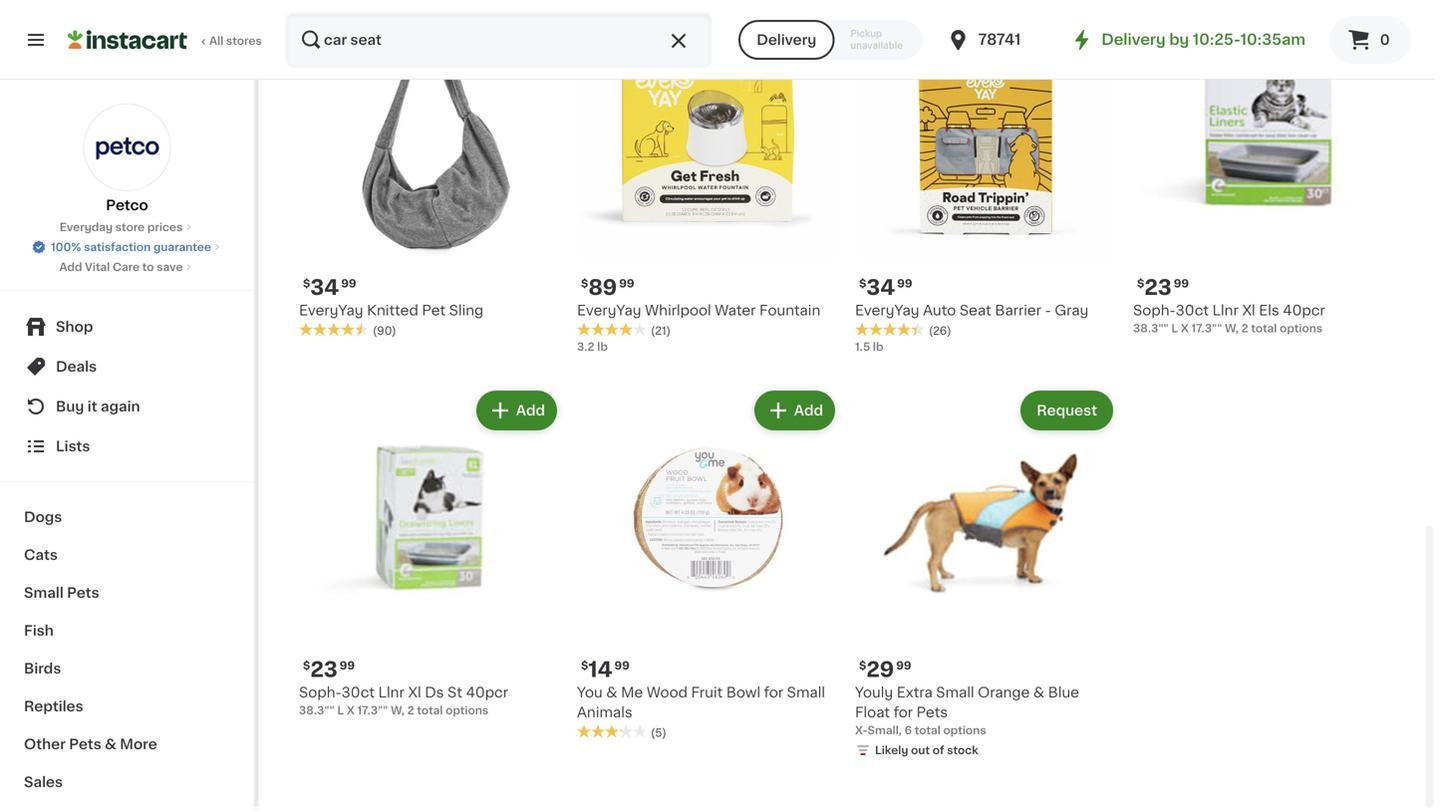 Task type: locate. For each thing, give the bounding box(es) containing it.
1 vertical spatial pets
[[917, 706, 948, 720]]

l inside soph-30ct llnr xl ds st 40pcr 38.3"" l x 17.3"" w, 2 total options
[[337, 705, 344, 716]]

sales
[[24, 775, 63, 789]]

23 up soph-30ct llnr xl ds st 40pcr 38.3"" l x 17.3"" w, 2 total options on the bottom of the page
[[310, 659, 338, 680]]

1 vertical spatial 38.3""
[[299, 705, 335, 716]]

& left "me"
[[606, 686, 617, 700]]

1 $ 34 99 from the left
[[303, 277, 356, 298]]

0 horizontal spatial 34
[[310, 277, 339, 298]]

1 horizontal spatial 38.3""
[[1133, 323, 1169, 334]]

0 horizontal spatial w,
[[391, 705, 405, 716]]

30ct for soph-30ct llnr xl ds st 40pcr
[[341, 686, 375, 700]]

pets up fish 'link'
[[67, 586, 99, 600]]

for right bowl
[[764, 686, 783, 700]]

1 horizontal spatial l
[[1171, 323, 1178, 334]]

to
[[142, 262, 154, 273]]

30ct left 'ds' at left bottom
[[341, 686, 375, 700]]

for inside the you & me wood fruit bowl for small animals
[[764, 686, 783, 700]]

pets
[[67, 586, 99, 600], [917, 706, 948, 720], [69, 737, 101, 751]]

$ 23 99 up soph-30ct llnr xl ds st 40pcr 38.3"" l x 17.3"" w, 2 total options on the bottom of the page
[[303, 659, 355, 680]]

1 horizontal spatial delivery
[[1101, 32, 1166, 47]]

(21)
[[651, 325, 671, 336]]

by
[[1169, 32, 1189, 47]]

$ 23 99 up soph-30ct llnr xl els 40pcr 38.3"" l x 17.3"" w, 2 total options
[[1137, 277, 1189, 298]]

everyyay down $ 89 99
[[577, 303, 641, 317]]

38.3"" inside soph-30ct llnr xl els 40pcr 38.3"" l x 17.3"" w, 2 total options
[[1133, 323, 1169, 334]]

0 horizontal spatial lb
[[597, 341, 608, 352]]

2 horizontal spatial &
[[1033, 686, 1045, 700]]

★★★★★
[[299, 323, 369, 337], [299, 323, 369, 337], [577, 323, 647, 337], [577, 323, 647, 337], [855, 323, 925, 337], [855, 323, 925, 337], [577, 725, 647, 739], [577, 725, 647, 739]]

0 vertical spatial w,
[[1225, 323, 1239, 334]]

pets for small pets
[[67, 586, 99, 600]]

0 horizontal spatial 17.3""
[[357, 705, 388, 716]]

0 vertical spatial $ 23 99
[[1137, 277, 1189, 298]]

total down 'ds' at left bottom
[[417, 705, 443, 716]]

1 vertical spatial total
[[417, 705, 443, 716]]

buy it again link
[[12, 387, 242, 427]]

99 right 89
[[619, 278, 634, 289]]

delivery button
[[739, 20, 834, 60]]

blue
[[1048, 686, 1079, 700]]

add for soph-30ct llnr xl els 40pcr
[[1350, 21, 1379, 35]]

$ 23 99 for soph-30ct llnr xl els 40pcr
[[1137, 277, 1189, 298]]

99 up soph-30ct llnr xl els 40pcr 38.3"" l x 17.3"" w, 2 total options
[[1174, 278, 1189, 289]]

add for you & me wood fruit bowl for small animals
[[794, 404, 823, 418]]

fruit
[[691, 686, 723, 700]]

buy
[[56, 400, 84, 414]]

0 horizontal spatial x
[[347, 705, 355, 716]]

23
[[1144, 277, 1172, 298], [310, 659, 338, 680]]

1 horizontal spatial llnr
[[1212, 303, 1239, 317]]

1 horizontal spatial w,
[[1225, 323, 1239, 334]]

st
[[447, 686, 462, 700]]

0 vertical spatial total
[[1251, 323, 1277, 334]]

llnr left 'ds' at left bottom
[[378, 686, 404, 700]]

$ for everyyay whirlpool water fountain
[[581, 278, 588, 289]]

soph-
[[1133, 303, 1176, 317], [299, 686, 341, 700]]

$ for soph-30ct llnr xl els 40pcr
[[1137, 278, 1144, 289]]

30ct inside soph-30ct llnr xl ds st 40pcr 38.3"" l x 17.3"" w, 2 total options
[[341, 686, 375, 700]]

1 horizontal spatial 40pcr
[[1283, 303, 1325, 317]]

2 horizontal spatial total
[[1251, 323, 1277, 334]]

3 everyyay from the left
[[855, 303, 919, 317]]

reptiles link
[[12, 688, 242, 726]]

1 vertical spatial w,
[[391, 705, 405, 716]]

1 everyyay from the left
[[299, 303, 363, 317]]

deals
[[56, 360, 97, 374]]

99 right '14'
[[614, 660, 630, 671]]

small
[[24, 586, 64, 600], [787, 686, 825, 700], [936, 686, 974, 700]]

everyyay left knitted at the left of page
[[299, 303, 363, 317]]

1 horizontal spatial soph-
[[1133, 303, 1176, 317]]

0 vertical spatial llnr
[[1212, 303, 1239, 317]]

2 horizontal spatial small
[[936, 686, 974, 700]]

30ct for soph-30ct llnr xl els 40pcr
[[1176, 303, 1209, 317]]

xl left 'ds' at left bottom
[[408, 686, 421, 700]]

2 everyyay from the left
[[577, 303, 641, 317]]

2 vertical spatial pets
[[69, 737, 101, 751]]

for up 6
[[894, 706, 913, 720]]

99 for everyyay auto seat barrier - gray
[[897, 278, 912, 289]]

3.2 lb
[[577, 341, 608, 352]]

0 vertical spatial options
[[1280, 323, 1323, 334]]

78741
[[978, 32, 1021, 47]]

0 vertical spatial 2
[[1241, 323, 1248, 334]]

23 for soph-30ct llnr xl ds st 40pcr
[[310, 659, 338, 680]]

$ 34 99 for everyyay auto seat barrier - gray
[[859, 277, 912, 298]]

everyyay inside product group
[[577, 303, 641, 317]]

1 horizontal spatial 2
[[1241, 323, 1248, 334]]

& left more
[[105, 737, 116, 751]]

&
[[606, 686, 617, 700], [1033, 686, 1045, 700], [105, 737, 116, 751]]

options inside youly extra small orange & blue float for pets x-small, 6 total options
[[943, 725, 986, 736]]

1 vertical spatial l
[[337, 705, 344, 716]]

llnr inside soph-30ct llnr xl ds st 40pcr 38.3"" l x 17.3"" w, 2 total options
[[378, 686, 404, 700]]

$ for youly extra small orange & blue float for pets
[[859, 660, 866, 671]]

xl for ds
[[408, 686, 421, 700]]

llnr inside soph-30ct llnr xl els 40pcr 38.3"" l x 17.3"" w, 2 total options
[[1212, 303, 1239, 317]]

xl inside soph-30ct llnr xl els 40pcr 38.3"" l x 17.3"" w, 2 total options
[[1242, 303, 1255, 317]]

34 up everyyay knitted pet sling
[[310, 277, 339, 298]]

small right extra
[[936, 686, 974, 700]]

total inside youly extra small orange & blue float for pets x-small, 6 total options
[[915, 725, 941, 736]]

99 for everyyay whirlpool water fountain
[[619, 278, 634, 289]]

0 horizontal spatial $ 23 99
[[303, 659, 355, 680]]

38.3"" inside soph-30ct llnr xl ds st 40pcr 38.3"" l x 17.3"" w, 2 total options
[[299, 705, 335, 716]]

product group containing 89
[[577, 4, 839, 355]]

17.3""
[[1191, 323, 1222, 334], [357, 705, 388, 716]]

99 up soph-30ct llnr xl ds st 40pcr 38.3"" l x 17.3"" w, 2 total options on the bottom of the page
[[340, 660, 355, 671]]

l
[[1171, 323, 1178, 334], [337, 705, 344, 716]]

17.3"" inside soph-30ct llnr xl ds st 40pcr 38.3"" l x 17.3"" w, 2 total options
[[357, 705, 388, 716]]

$ for everyyay knitted pet sling
[[303, 278, 310, 289]]

1.5
[[855, 341, 870, 352]]

small down cats
[[24, 586, 64, 600]]

0 horizontal spatial soph-
[[299, 686, 341, 700]]

100% satisfaction guarantee button
[[31, 235, 223, 255]]

1.5 lb
[[855, 341, 884, 352]]

2 horizontal spatial options
[[1280, 323, 1323, 334]]

1 horizontal spatial 34
[[866, 277, 895, 298]]

0 vertical spatial 23
[[1144, 277, 1172, 298]]

w,
[[1225, 323, 1239, 334], [391, 705, 405, 716]]

lb for 34
[[873, 341, 884, 352]]

add vital care to save
[[59, 262, 183, 273]]

soph- inside soph-30ct llnr xl ds st 40pcr 38.3"" l x 17.3"" w, 2 total options
[[299, 686, 341, 700]]

1 vertical spatial soph-
[[299, 686, 341, 700]]

34 for everyyay knitted pet sling
[[310, 277, 339, 298]]

options for youly
[[943, 725, 986, 736]]

0 vertical spatial pets
[[67, 586, 99, 600]]

34 up 1.5 lb
[[866, 277, 895, 298]]

xl inside soph-30ct llnr xl ds st 40pcr 38.3"" l x 17.3"" w, 2 total options
[[408, 686, 421, 700]]

1 vertical spatial llnr
[[378, 686, 404, 700]]

0 horizontal spatial 2
[[407, 705, 414, 716]]

dogs
[[24, 510, 62, 524]]

0 vertical spatial xl
[[1242, 303, 1255, 317]]

99 up everyyay knitted pet sling
[[341, 278, 356, 289]]

lists
[[56, 440, 90, 453]]

petco logo image
[[83, 104, 171, 191]]

0 vertical spatial l
[[1171, 323, 1178, 334]]

1 horizontal spatial $ 23 99
[[1137, 277, 1189, 298]]

satisfaction
[[84, 242, 151, 253]]

30ct inside soph-30ct llnr xl els 40pcr 38.3"" l x 17.3"" w, 2 total options
[[1176, 303, 1209, 317]]

0 horizontal spatial $ 34 99
[[303, 277, 356, 298]]

$ inside $ 29 99
[[859, 660, 866, 671]]

bowl
[[726, 686, 761, 700]]

99 inside $ 89 99
[[619, 278, 634, 289]]

petco
[[106, 198, 148, 212]]

1 vertical spatial x
[[347, 705, 355, 716]]

99 inside $ 29 99
[[896, 660, 911, 671]]

0 vertical spatial 40pcr
[[1283, 303, 1325, 317]]

pets for other pets & more
[[69, 737, 101, 751]]

-
[[1045, 303, 1051, 317]]

0 vertical spatial 30ct
[[1176, 303, 1209, 317]]

store
[[115, 222, 145, 233]]

llnr for els
[[1212, 303, 1239, 317]]

0 horizontal spatial total
[[417, 705, 443, 716]]

soph- for soph-30ct llnr xl els 40pcr
[[1133, 303, 1176, 317]]

40pcr right 'els'
[[1283, 303, 1325, 317]]

99 right 29
[[896, 660, 911, 671]]

pets down extra
[[917, 706, 948, 720]]

everyyay for everyyay knitted pet sling
[[299, 303, 363, 317]]

99 inside $ 14 99
[[614, 660, 630, 671]]

0 horizontal spatial &
[[105, 737, 116, 751]]

options inside soph-30ct llnr xl els 40pcr 38.3"" l x 17.3"" w, 2 total options
[[1280, 323, 1323, 334]]

& left blue
[[1033, 686, 1045, 700]]

14
[[588, 659, 612, 680]]

of
[[933, 745, 944, 756]]

$ 34 99 up everyyay knitted pet sling
[[303, 277, 356, 298]]

0 vertical spatial x
[[1181, 323, 1189, 334]]

$ 23 99
[[1137, 277, 1189, 298], [303, 659, 355, 680]]

0 horizontal spatial 30ct
[[341, 686, 375, 700]]

1 vertical spatial for
[[894, 706, 913, 720]]

0 vertical spatial for
[[764, 686, 783, 700]]

1 vertical spatial 30ct
[[341, 686, 375, 700]]

0 horizontal spatial small
[[24, 586, 64, 600]]

1 horizontal spatial small
[[787, 686, 825, 700]]

delivery
[[1101, 32, 1166, 47], [757, 33, 817, 47]]

small right bowl
[[787, 686, 825, 700]]

0 horizontal spatial delivery
[[757, 33, 817, 47]]

1 horizontal spatial 23
[[1144, 277, 1172, 298]]

delivery for delivery by 10:25-10:35am
[[1101, 32, 1166, 47]]

$ inside $ 89 99
[[581, 278, 588, 289]]

add button for soph-30ct llnr xl ds st 40pcr
[[478, 393, 555, 429]]

water
[[715, 303, 756, 317]]

0 horizontal spatial 38.3""
[[299, 705, 335, 716]]

0 horizontal spatial xl
[[408, 686, 421, 700]]

0 vertical spatial soph-
[[1133, 303, 1176, 317]]

more
[[120, 737, 157, 751]]

1 horizontal spatial xl
[[1242, 303, 1255, 317]]

add
[[794, 21, 823, 35], [1072, 21, 1101, 35], [1350, 21, 1379, 35], [59, 262, 82, 273], [516, 404, 545, 418], [794, 404, 823, 418]]

w, inside soph-30ct llnr xl ds st 40pcr 38.3"" l x 17.3"" w, 2 total options
[[391, 705, 405, 716]]

$ 34 99 for everyyay knitted pet sling
[[303, 277, 356, 298]]

options inside soph-30ct llnr xl ds st 40pcr 38.3"" l x 17.3"" w, 2 total options
[[446, 705, 489, 716]]

fountain
[[759, 303, 820, 317]]

2 inside soph-30ct llnr xl ds st 40pcr 38.3"" l x 17.3"" w, 2 total options
[[407, 705, 414, 716]]

1 horizontal spatial $ 34 99
[[859, 277, 912, 298]]

23 up soph-30ct llnr xl els 40pcr 38.3"" l x 17.3"" w, 2 total options
[[1144, 277, 1172, 298]]

seat
[[960, 303, 991, 317]]

$ inside $ 14 99
[[581, 660, 588, 671]]

1 horizontal spatial lb
[[873, 341, 884, 352]]

xl
[[1242, 303, 1255, 317], [408, 686, 421, 700]]

& inside youly extra small orange & blue float for pets x-small, 6 total options
[[1033, 686, 1045, 700]]

stock
[[947, 745, 978, 756]]

2 inside soph-30ct llnr xl els 40pcr 38.3"" l x 17.3"" w, 2 total options
[[1241, 323, 1248, 334]]

0 horizontal spatial 23
[[310, 659, 338, 680]]

1 vertical spatial 40pcr
[[466, 686, 508, 700]]

total inside soph-30ct llnr xl els 40pcr 38.3"" l x 17.3"" w, 2 total options
[[1251, 323, 1277, 334]]

llnr left 'els'
[[1212, 303, 1239, 317]]

add for soph-30ct llnr xl ds st 40pcr
[[516, 404, 545, 418]]

pets right other
[[69, 737, 101, 751]]

1 vertical spatial 17.3""
[[357, 705, 388, 716]]

lb inside product group
[[597, 341, 608, 352]]

$ 34 99 up 1.5 lb
[[859, 277, 912, 298]]

3.2
[[577, 341, 595, 352]]

llnr
[[1212, 303, 1239, 317], [378, 686, 404, 700]]

2 lb from the left
[[873, 341, 884, 352]]

100% satisfaction guarantee
[[51, 242, 211, 253]]

1 34 from the left
[[310, 277, 339, 298]]

1 vertical spatial 23
[[310, 659, 338, 680]]

other pets & more link
[[12, 726, 242, 763]]

1 horizontal spatial everyyay
[[577, 303, 641, 317]]

pets inside small pets link
[[67, 586, 99, 600]]

2 $ 34 99 from the left
[[859, 277, 912, 298]]

0 horizontal spatial 40pcr
[[466, 686, 508, 700]]

xl left 'els'
[[1242, 303, 1255, 317]]

1 horizontal spatial x
[[1181, 323, 1189, 334]]

add button for everyyay auto seat barrier - gray
[[1034, 10, 1111, 46]]

add button
[[756, 10, 833, 46], [1034, 10, 1111, 46], [1312, 10, 1389, 46], [478, 393, 555, 429], [756, 393, 833, 429]]

ds
[[425, 686, 444, 700]]

0 horizontal spatial options
[[446, 705, 489, 716]]

None search field
[[285, 12, 713, 68]]

lb right 1.5
[[873, 341, 884, 352]]

$ 34 99
[[303, 277, 356, 298], [859, 277, 912, 298]]

1 horizontal spatial options
[[943, 725, 986, 736]]

1 horizontal spatial total
[[915, 725, 941, 736]]

instacart logo image
[[68, 28, 187, 52]]

0 horizontal spatial everyyay
[[299, 303, 363, 317]]

34
[[310, 277, 339, 298], [866, 277, 895, 298]]

1 horizontal spatial &
[[606, 686, 617, 700]]

1 horizontal spatial 30ct
[[1176, 303, 1209, 317]]

2 horizontal spatial everyyay
[[855, 303, 919, 317]]

1 lb from the left
[[597, 341, 608, 352]]

(5)
[[651, 728, 666, 738]]

30ct
[[1176, 303, 1209, 317], [341, 686, 375, 700]]

0 horizontal spatial llnr
[[378, 686, 404, 700]]

2 vertical spatial options
[[943, 725, 986, 736]]

options for soph-
[[1280, 323, 1323, 334]]

0 horizontal spatial for
[[764, 686, 783, 700]]

99 for everyyay knitted pet sling
[[341, 278, 356, 289]]

wood
[[647, 686, 688, 700]]

everyyay for everyyay whirlpool water fountain
[[577, 303, 641, 317]]

lb right 3.2
[[597, 341, 608, 352]]

1 vertical spatial options
[[446, 705, 489, 716]]

everyyay up 1.5 lb
[[855, 303, 919, 317]]

delivery inside button
[[757, 33, 817, 47]]

product group
[[299, 4, 561, 339], [577, 4, 839, 355], [855, 4, 1117, 355], [1133, 4, 1395, 336], [299, 387, 561, 719], [577, 387, 839, 741], [855, 387, 1117, 762]]

40pcr right st
[[466, 686, 508, 700]]

total right 6
[[915, 725, 941, 736]]

1 horizontal spatial for
[[894, 706, 913, 720]]

lb
[[597, 341, 608, 352], [873, 341, 884, 352]]

2
[[1241, 323, 1248, 334], [407, 705, 414, 716]]

other
[[24, 737, 66, 751]]

soph- inside soph-30ct llnr xl els 40pcr 38.3"" l x 17.3"" w, 2 total options
[[1133, 303, 1176, 317]]

99
[[341, 278, 356, 289], [619, 278, 634, 289], [897, 278, 912, 289], [1174, 278, 1189, 289], [340, 660, 355, 671], [614, 660, 630, 671], [896, 660, 911, 671]]

total down 'els'
[[1251, 323, 1277, 334]]

options
[[1280, 323, 1323, 334], [446, 705, 489, 716], [943, 725, 986, 736]]

2 34 from the left
[[866, 277, 895, 298]]

pets inside other pets & more link
[[69, 737, 101, 751]]

0 horizontal spatial l
[[337, 705, 344, 716]]

30ct left 'els'
[[1176, 303, 1209, 317]]

99 up everyyay auto seat barrier - gray in the right of the page
[[897, 278, 912, 289]]

delivery for delivery
[[757, 33, 817, 47]]

1 vertical spatial $ 23 99
[[303, 659, 355, 680]]

1 vertical spatial xl
[[408, 686, 421, 700]]

product group containing 29
[[855, 387, 1117, 762]]

2 vertical spatial total
[[915, 725, 941, 736]]

1 horizontal spatial 17.3""
[[1191, 323, 1222, 334]]

0 vertical spatial 38.3""
[[1133, 323, 1169, 334]]

add vital care to save link
[[59, 259, 195, 275]]

1 vertical spatial 2
[[407, 705, 414, 716]]

0 vertical spatial 17.3""
[[1191, 323, 1222, 334]]



Task type: vqa. For each thing, say whether or not it's contained in the screenshot.
Energy Drinks link
no



Task type: describe. For each thing, give the bounding box(es) containing it.
prices
[[147, 222, 183, 233]]

x inside soph-30ct llnr xl els 40pcr 38.3"" l x 17.3"" w, 2 total options
[[1181, 323, 1189, 334]]

total inside soph-30ct llnr xl ds st 40pcr 38.3"" l x 17.3"" w, 2 total options
[[417, 705, 443, 716]]

everyyay knitted pet sling
[[299, 303, 484, 317]]

save
[[157, 262, 183, 273]]

llnr for ds
[[378, 686, 404, 700]]

99 for soph-30ct llnr xl els 40pcr
[[1174, 278, 1189, 289]]

delivery by 10:25-10:35am
[[1101, 32, 1306, 47]]

sling
[[449, 303, 484, 317]]

add button for soph-30ct llnr xl els 40pcr
[[1312, 10, 1389, 46]]

likely
[[875, 745, 908, 756]]

all stores
[[209, 35, 262, 46]]

99 for youly extra small orange & blue float for pets
[[896, 660, 911, 671]]

34 for everyyay auto seat barrier - gray
[[866, 277, 895, 298]]

lists link
[[12, 427, 242, 466]]

orange
[[978, 686, 1030, 700]]

10:35am
[[1240, 32, 1306, 47]]

add button for everyyay whirlpool water fountain
[[756, 10, 833, 46]]

float
[[855, 706, 890, 720]]

$ 29 99
[[859, 659, 911, 680]]

total for youly
[[915, 725, 941, 736]]

small inside the you & me wood fruit bowl for small animals
[[787, 686, 825, 700]]

shop
[[56, 320, 93, 334]]

request
[[1037, 404, 1097, 418]]

23 for soph-30ct llnr xl els 40pcr
[[1144, 277, 1172, 298]]

soph-30ct llnr xl els 40pcr 38.3"" l x 17.3"" w, 2 total options
[[1133, 303, 1325, 334]]

els
[[1259, 303, 1279, 317]]

petco link
[[83, 104, 171, 215]]

40pcr inside soph-30ct llnr xl els 40pcr 38.3"" l x 17.3"" w, 2 total options
[[1283, 303, 1325, 317]]

29
[[866, 659, 894, 680]]

stores
[[226, 35, 262, 46]]

small pets link
[[12, 574, 242, 612]]

product group containing 14
[[577, 387, 839, 741]]

x inside soph-30ct llnr xl ds st 40pcr 38.3"" l x 17.3"" w, 2 total options
[[347, 705, 355, 716]]

40pcr inside soph-30ct llnr xl ds st 40pcr 38.3"" l x 17.3"" w, 2 total options
[[466, 686, 508, 700]]

l inside soph-30ct llnr xl els 40pcr 38.3"" l x 17.3"" w, 2 total options
[[1171, 323, 1178, 334]]

request button
[[1023, 393, 1111, 429]]

& inside the you & me wood fruit bowl for small animals
[[606, 686, 617, 700]]

(26)
[[929, 325, 951, 336]]

auto
[[923, 303, 956, 317]]

soph- for soph-30ct llnr xl ds st 40pcr
[[299, 686, 341, 700]]

cats
[[24, 548, 58, 562]]

small inside youly extra small orange & blue float for pets x-small, 6 total options
[[936, 686, 974, 700]]

cats link
[[12, 536, 242, 574]]

me
[[621, 686, 643, 700]]

reptiles
[[24, 700, 83, 714]]

for inside youly extra small orange & blue float for pets x-small, 6 total options
[[894, 706, 913, 720]]

total for soph-
[[1251, 323, 1277, 334]]

you & me wood fruit bowl for small animals
[[577, 686, 825, 720]]

everyyay whirlpool water fountain
[[577, 303, 820, 317]]

animals
[[577, 706, 633, 720]]

likely out of stock
[[875, 745, 978, 756]]

100%
[[51, 242, 81, 253]]

birds
[[24, 662, 61, 676]]

(90)
[[373, 325, 396, 336]]

everyday store prices link
[[60, 219, 195, 235]]

99 for soph-30ct llnr xl ds st 40pcr
[[340, 660, 355, 671]]

10:25-
[[1193, 32, 1240, 47]]

youly extra small orange & blue float for pets x-small, 6 total options
[[855, 686, 1079, 736]]

soph-30ct llnr xl ds st 40pcr 38.3"" l x 17.3"" w, 2 total options
[[299, 686, 508, 716]]

dogs link
[[12, 498, 242, 536]]

add for everyyay whirlpool water fountain
[[794, 21, 823, 35]]

care
[[113, 262, 140, 273]]

knitted
[[367, 303, 418, 317]]

$ 23 99 for soph-30ct llnr xl ds st 40pcr
[[303, 659, 355, 680]]

out
[[911, 745, 930, 756]]

birds link
[[12, 650, 242, 688]]

$ 89 99
[[581, 277, 634, 298]]

fish
[[24, 624, 54, 638]]

78741 button
[[946, 12, 1066, 68]]

$ for everyyay auto seat barrier - gray
[[859, 278, 866, 289]]

delivery by 10:25-10:35am link
[[1070, 28, 1306, 52]]

pet
[[422, 303, 446, 317]]

extra
[[897, 686, 933, 700]]

again
[[101, 400, 140, 414]]

everyday
[[60, 222, 113, 233]]

service type group
[[739, 20, 922, 60]]

w, inside soph-30ct llnr xl els 40pcr 38.3"" l x 17.3"" w, 2 total options
[[1225, 323, 1239, 334]]

89
[[588, 277, 617, 298]]

small,
[[868, 725, 902, 736]]

Search field
[[287, 14, 711, 66]]

all stores link
[[68, 12, 263, 68]]

99 for you & me wood fruit bowl for small animals
[[614, 660, 630, 671]]

add button for you & me wood fruit bowl for small animals
[[756, 393, 833, 429]]

deals link
[[12, 347, 242, 387]]

pets inside youly extra small orange & blue float for pets x-small, 6 total options
[[917, 706, 948, 720]]

it
[[87, 400, 97, 414]]

x-
[[855, 725, 868, 736]]

you
[[577, 686, 603, 700]]

$ for you & me wood fruit bowl for small animals
[[581, 660, 588, 671]]

everyyay for everyyay auto seat barrier - gray
[[855, 303, 919, 317]]

xl for els
[[1242, 303, 1255, 317]]

0
[[1380, 33, 1390, 47]]

0 button
[[1329, 16, 1411, 64]]

other pets & more
[[24, 737, 157, 751]]

barrier
[[995, 303, 1041, 317]]

6
[[905, 725, 912, 736]]

guarantee
[[153, 242, 211, 253]]

lb for 89
[[597, 341, 608, 352]]

sales link
[[12, 763, 242, 801]]

vital
[[85, 262, 110, 273]]

buy it again
[[56, 400, 140, 414]]

everyday store prices
[[60, 222, 183, 233]]

fish link
[[12, 612, 242, 650]]

$ for soph-30ct llnr xl ds st 40pcr
[[303, 660, 310, 671]]

17.3"" inside soph-30ct llnr xl els 40pcr 38.3"" l x 17.3"" w, 2 total options
[[1191, 323, 1222, 334]]

youly
[[855, 686, 893, 700]]



